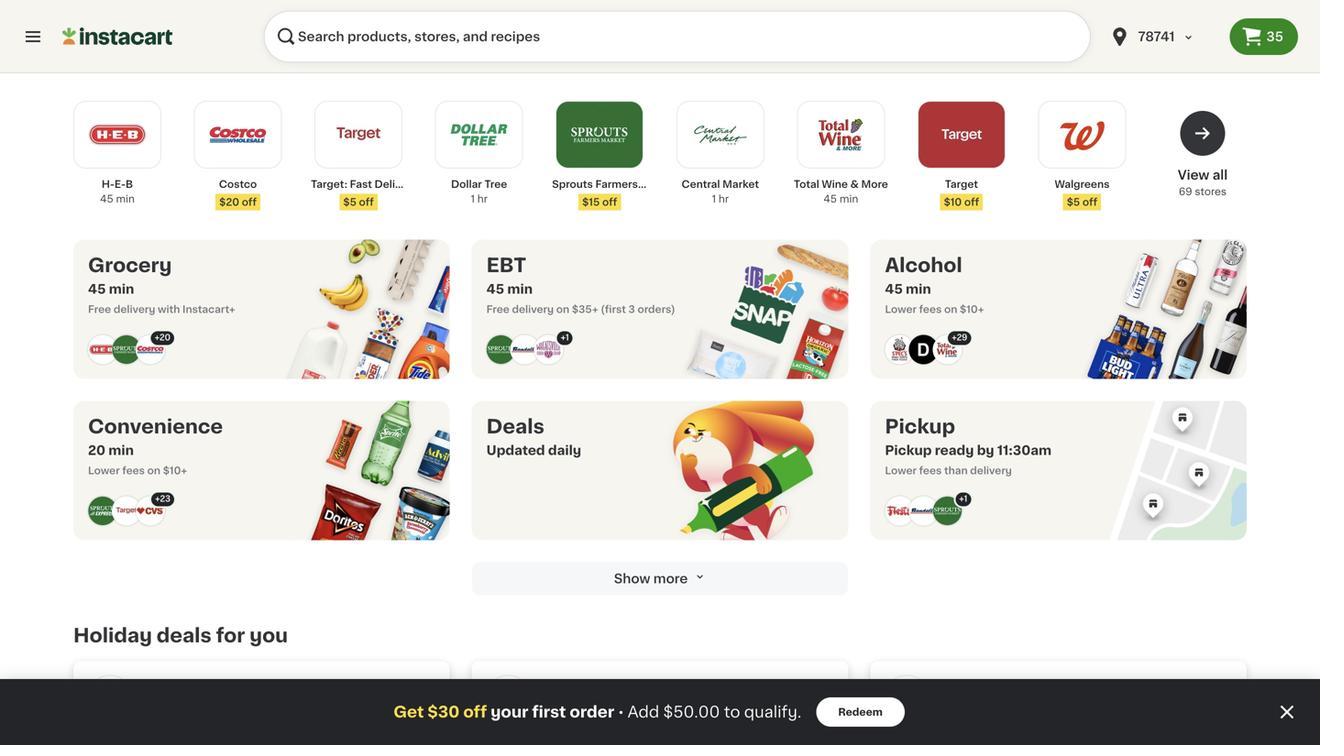 Task type: locate. For each thing, give the bounding box(es) containing it.
1 horizontal spatial free
[[487, 304, 510, 315]]

randalls logo image
[[510, 335, 540, 364], [909, 497, 938, 526]]

min inside h-e-b 45 min
[[116, 194, 135, 204]]

tree for dollar tree
[[984, 679, 1014, 692]]

0 horizontal spatial delivery
[[114, 304, 155, 315]]

dollar inside the dollar tree 1 hr
[[451, 179, 482, 189]]

lower up sprouts express logo
[[88, 466, 120, 476]]

1 horizontal spatial holiday
[[592, 703, 643, 716]]

1 horizontal spatial $10
[[944, 197, 962, 207]]

costco $20 off
[[219, 179, 257, 207]]

1 down central
[[712, 194, 716, 204]]

2 horizontal spatial on
[[944, 304, 958, 315]]

1 horizontal spatial on
[[556, 304, 570, 315]]

45
[[100, 194, 113, 204], [824, 194, 837, 204], [88, 283, 106, 296], [487, 283, 504, 296], [885, 283, 903, 296], [727, 703, 744, 716]]

min down grocery
[[109, 283, 134, 296]]

fees up target: fast delivery logo
[[122, 466, 145, 476]]

on for convenience
[[147, 466, 161, 476]]

1 78741 button from the left
[[1098, 11, 1230, 62]]

45 down h-
[[100, 194, 113, 204]]

23
[[160, 495, 171, 503]]

fast
[[350, 179, 372, 189]]

+ for ebt
[[561, 334, 566, 342]]

0 horizontal spatial dollar
[[451, 179, 482, 189]]

lower
[[885, 304, 917, 315], [88, 466, 120, 476], [885, 466, 917, 476]]

total wine & more logo image
[[933, 335, 962, 364]]

78741 button
[[1098, 11, 1230, 62], [1109, 11, 1219, 62]]

delivery
[[114, 304, 155, 315], [512, 304, 554, 315], [970, 466, 1012, 476]]

fees left than
[[919, 466, 942, 476]]

45 down alcohol
[[885, 283, 903, 296]]

view all 69 stores
[[1178, 169, 1228, 197]]

$10 inside target $10 off
[[944, 197, 962, 207]]

lowe's link
[[73, 662, 450, 735]]

+ right dany's liquor logo
[[952, 334, 957, 342]]

min inside convenience 20 min lower fees on $10+
[[108, 444, 134, 457]]

randalls logo image down ready
[[909, 497, 938, 526]]

+ 1 down ebt 45 min free delivery on $35+ (first 3 orders)
[[561, 334, 569, 342]]

0 vertical spatial holiday
[[73, 626, 152, 646]]

min down convenience heading
[[108, 444, 134, 457]]

farmers
[[596, 179, 638, 189]]

wheatsville co-op logo image
[[534, 335, 564, 364]]

ebt
[[487, 256, 527, 275]]

central
[[682, 179, 720, 189]]

pickup pickup ready by 11:30am lower fees than delivery
[[885, 417, 1052, 476]]

h e b image
[[86, 104, 149, 166]]

+ down ebt 45 min free delivery on $35+ (first 3 orders)
[[561, 334, 566, 342]]

$5 down the walgreens
[[1067, 197, 1080, 207]]

20
[[160, 334, 171, 342], [88, 444, 105, 457]]

family
[[542, 679, 587, 692]]

1 vertical spatial $10+
[[163, 466, 187, 476]]

+ down with
[[155, 334, 160, 342]]

0 horizontal spatial + 1
[[561, 334, 569, 342]]

2 hr from the left
[[719, 194, 729, 204]]

qualify.
[[744, 705, 802, 720]]

0 horizontal spatial market
[[641, 179, 677, 189]]

on up + 29
[[944, 304, 958, 315]]

+ 1 down than
[[959, 495, 968, 503]]

45 inside total wine & more 45 min
[[824, 194, 837, 204]]

hr down dollar tree image at the left of page
[[478, 194, 488, 204]]

+ 1
[[561, 334, 569, 342], [959, 495, 968, 503]]

dany's liquor logo image
[[909, 335, 938, 364]]

0 vertical spatial 20
[[160, 334, 171, 342]]

off
[[242, 197, 257, 207], [359, 197, 374, 207], [602, 197, 617, 207], [965, 197, 979, 207], [1083, 197, 1098, 207], [570, 703, 589, 716], [463, 705, 487, 720]]

min down &
[[840, 194, 859, 204]]

lower inside pickup pickup ready by 11:30am lower fees than delivery
[[885, 466, 917, 476]]

1 horizontal spatial tree
[[984, 679, 1014, 692]]

alcohol
[[885, 256, 963, 275]]

fees up dany's liquor logo
[[919, 304, 942, 315]]

deals
[[487, 417, 545, 436]]

1 vertical spatial 20
[[88, 444, 105, 457]]

$10+ inside convenience 20 min lower fees on $10+
[[163, 466, 187, 476]]

2 horizontal spatial sprouts farmers market logo image
[[933, 497, 962, 526]]

pickup up ready
[[885, 417, 955, 436]]

off right $20
[[242, 197, 257, 207]]

1 vertical spatial tree
[[984, 679, 1014, 692]]

min inside ebt 45 min free delivery on $35+ (first 3 orders)
[[507, 283, 533, 296]]

0 horizontal spatial hr
[[478, 194, 488, 204]]

2 pickup from the top
[[885, 444, 932, 457]]

+ 23
[[155, 495, 171, 503]]

lower for alcohol
[[885, 304, 917, 315]]

0 vertical spatial + 1
[[561, 334, 569, 342]]

2 horizontal spatial delivery
[[970, 466, 1012, 476]]

dollar tree image
[[448, 104, 510, 166]]

off down family dollar
[[570, 703, 589, 716]]

delivery left with
[[114, 304, 155, 315]]

for
[[216, 626, 245, 646]]

off inside treatment tracker modal 'dialog'
[[463, 705, 487, 720]]

first
[[532, 705, 566, 720]]

min inside alcohol 45 min lower fees on $10+
[[906, 283, 931, 296]]

free up h-e-b logo
[[88, 304, 111, 315]]

1 vertical spatial + 1
[[959, 495, 968, 503]]

0 horizontal spatial free
[[88, 304, 111, 315]]

20 up sprouts express logo
[[88, 444, 105, 457]]

1 free from the left
[[88, 304, 111, 315]]

$10+ up 23
[[163, 466, 187, 476]]

delivery inside "grocery 45 min free delivery with instacart+"
[[114, 304, 155, 315]]

ebt 45 min free delivery on $35+ (first 3 orders)
[[487, 256, 676, 315]]

$5
[[343, 197, 357, 207], [1067, 197, 1080, 207]]

45 down grocery
[[88, 283, 106, 296]]

sprouts farmers market logo image left + 20
[[112, 335, 141, 364]]

$15
[[582, 197, 600, 207]]

2 $5 from the left
[[1067, 197, 1080, 207]]

0 horizontal spatial sprouts farmers market logo image
[[112, 335, 141, 364]]

lower up fiesta mart logo
[[885, 466, 917, 476]]

1 horizontal spatial market
[[723, 179, 759, 189]]

$10+ for alcohol
[[960, 304, 984, 315]]

sprouts farmers market logo image left wheatsville co-op logo at left
[[487, 335, 516, 364]]

free down ebt
[[487, 304, 510, 315]]

fees inside convenience 20 min lower fees on $10+
[[122, 466, 145, 476]]

target: fast delivery image
[[327, 104, 390, 166]]

min
[[116, 194, 135, 204], [840, 194, 859, 204], [109, 283, 134, 296], [507, 283, 533, 296], [906, 283, 931, 296], [108, 444, 134, 457], [747, 703, 771, 716]]

instacart+
[[183, 304, 235, 315]]

on inside ebt 45 min free delivery on $35+ (first 3 orders)
[[556, 304, 570, 315]]

0 horizontal spatial $5
[[343, 197, 357, 207]]

walgreens
[[1055, 179, 1110, 189]]

market right 'farmers'
[[641, 179, 677, 189]]

fees
[[919, 304, 942, 315], [122, 466, 145, 476], [919, 466, 942, 476]]

•
[[618, 705, 624, 720]]

free for grocery
[[88, 304, 111, 315]]

sprouts express logo image
[[88, 497, 117, 526]]

$10
[[944, 197, 962, 207], [543, 703, 566, 716]]

market right central
[[723, 179, 759, 189]]

1 vertical spatial pickup
[[885, 444, 932, 457]]

hr
[[478, 194, 488, 204], [719, 194, 729, 204]]

wine
[[822, 179, 848, 189]]

hr inside central market 1 hr
[[719, 194, 729, 204]]

holiday
[[73, 626, 152, 646], [592, 703, 643, 716]]

on inside alcohol 45 min lower fees on $10+
[[944, 304, 958, 315]]

on up + 23
[[147, 466, 161, 476]]

get $30 off your first order • add $50.00 to qualify.
[[394, 705, 802, 720]]

off inside costco $20 off
[[242, 197, 257, 207]]

45 down ebt
[[487, 283, 504, 296]]

daily
[[548, 444, 581, 457]]

lower for convenience
[[88, 466, 120, 476]]

35 button
[[1230, 18, 1298, 55]]

min inside total wine & more 45 min
[[840, 194, 859, 204]]

+ for alcohol
[[952, 334, 957, 342]]

0 horizontal spatial $10+
[[163, 466, 187, 476]]

randalls logo image up deals heading
[[510, 335, 540, 364]]

0 horizontal spatial tree
[[485, 179, 507, 189]]

$10+
[[960, 304, 984, 315], [163, 466, 187, 476]]

tree inside dollar tree link
[[984, 679, 1014, 692]]

hr for tree
[[478, 194, 488, 204]]

1 pickup from the top
[[885, 417, 955, 436]]

$10+ inside alcohol 45 min lower fees on $10+
[[960, 304, 984, 315]]

lower inside convenience 20 min lower fees on $10+
[[88, 466, 120, 476]]

1 horizontal spatial $5
[[1067, 197, 1080, 207]]

treatment tracker modal dialog
[[0, 679, 1320, 745]]

dollar for dollar tree 1 hr
[[451, 179, 482, 189]]

target $10 off
[[944, 179, 979, 207]]

0 vertical spatial pickup
[[885, 417, 955, 436]]

tree inside the dollar tree 1 hr
[[485, 179, 507, 189]]

fees inside pickup pickup ready by 11:30am lower fees than delivery
[[919, 466, 942, 476]]

1 vertical spatial randalls logo image
[[909, 497, 938, 526]]

free inside ebt 45 min free delivery on $35+ (first 3 orders)
[[487, 304, 510, 315]]

delivery up wheatsville co-op logo at left
[[512, 304, 554, 315]]

costco logo image
[[136, 335, 165, 364]]

off down fast
[[359, 197, 374, 207]]

off down target
[[965, 197, 979, 207]]

45 inside alcohol 45 min lower fees on $10+
[[885, 283, 903, 296]]

fiesta mart logo image
[[885, 497, 914, 526]]

20 inside convenience 20 min lower fees on $10+
[[88, 444, 105, 457]]

min down 'b'
[[116, 194, 135, 204]]

1 down dollar tree image at the left of page
[[471, 194, 475, 204]]

2 free from the left
[[487, 304, 510, 315]]

family dollar
[[542, 679, 631, 692]]

tree
[[485, 179, 507, 189], [984, 679, 1014, 692]]

min down alcohol
[[906, 283, 931, 296]]

market inside central market 1 hr
[[723, 179, 759, 189]]

+
[[155, 334, 160, 342], [561, 334, 566, 342], [952, 334, 957, 342], [155, 495, 160, 503], [959, 495, 964, 503]]

+ 1 for pickup
[[959, 495, 968, 503]]

1 hr from the left
[[478, 194, 488, 204]]

min down ebt
[[507, 283, 533, 296]]

lowe's
[[143, 679, 190, 692]]

off right $30
[[463, 705, 487, 720]]

b
[[126, 179, 133, 189]]

sprouts farmers market image
[[569, 104, 631, 166]]

1 horizontal spatial randalls logo image
[[909, 497, 938, 526]]

sprouts farmers market logo image
[[112, 335, 141, 364], [487, 335, 516, 364], [933, 497, 962, 526]]

sprouts farmers market logo image down than
[[933, 497, 962, 526]]

view
[[1178, 169, 1210, 182]]

1 right wheatsville co-op logo at left
[[566, 334, 569, 342]]

convenience
[[88, 417, 223, 436]]

target: fast delivery $5 off
[[311, 179, 418, 207]]

2 horizontal spatial dollar
[[940, 679, 981, 692]]

29
[[957, 334, 968, 342]]

delivery down "by"
[[970, 466, 1012, 476]]

1 inside the dollar tree 1 hr
[[471, 194, 475, 204]]

total wine & more 45 min
[[794, 179, 888, 204]]

1 horizontal spatial $10+
[[960, 304, 984, 315]]

1 horizontal spatial delivery
[[512, 304, 554, 315]]

$10+ up 29
[[960, 304, 984, 315]]

1 $5 from the left
[[343, 197, 357, 207]]

45 inside "grocery 45 min free delivery with instacart+"
[[88, 283, 106, 296]]

$10 down family
[[543, 703, 566, 716]]

0 vertical spatial $10
[[944, 197, 962, 207]]

hr inside the dollar tree 1 hr
[[478, 194, 488, 204]]

delivery inside ebt 45 min free delivery on $35+ (first 3 orders)
[[512, 304, 554, 315]]

tree for dollar tree 1 hr
[[485, 179, 507, 189]]

2 78741 button from the left
[[1109, 11, 1219, 62]]

None search field
[[264, 11, 1091, 62]]

randalls logo image for pickup
[[909, 497, 938, 526]]

1 market from the left
[[641, 179, 677, 189]]

45 down wine in the right of the page
[[824, 194, 837, 204]]

20 for convenience
[[88, 444, 105, 457]]

20 for +
[[160, 334, 171, 342]]

1
[[471, 194, 475, 204], [712, 194, 716, 204], [566, 334, 569, 342], [964, 495, 968, 503]]

20 down with
[[160, 334, 171, 342]]

+ down than
[[959, 495, 964, 503]]

deals heading
[[487, 416, 581, 438]]

convenience 20 min lower fees on $10+
[[88, 417, 223, 476]]

target
[[945, 179, 978, 189]]

fees for convenience
[[122, 466, 145, 476]]

45 min
[[727, 703, 771, 716]]

2 market from the left
[[723, 179, 759, 189]]

off right the '$15' at the left top of the page
[[602, 197, 617, 207]]

0 vertical spatial $10+
[[960, 304, 984, 315]]

you
[[250, 626, 288, 646]]

0 horizontal spatial on
[[147, 466, 161, 476]]

fees inside alcohol 45 min lower fees on $10+
[[919, 304, 942, 315]]

pickup left ready
[[885, 444, 932, 457]]

0 vertical spatial randalls logo image
[[510, 335, 540, 364]]

hr down central
[[719, 194, 729, 204]]

0 vertical spatial tree
[[485, 179, 507, 189]]

fees for alcohol
[[919, 304, 942, 315]]

1 horizontal spatial + 1
[[959, 495, 968, 503]]

lower up spec's logo
[[885, 304, 917, 315]]

free inside "grocery 45 min free delivery with instacart+"
[[88, 304, 111, 315]]

1 vertical spatial $10
[[543, 703, 566, 716]]

$10 down target
[[944, 197, 962, 207]]

lower inside alcohol 45 min lower fees on $10+
[[885, 304, 917, 315]]

off down the walgreens
[[1083, 197, 1098, 207]]

1 horizontal spatial 20
[[160, 334, 171, 342]]

on left $35+
[[556, 304, 570, 315]]

$5 down fast
[[343, 197, 357, 207]]

on inside convenience 20 min lower fees on $10+
[[147, 466, 161, 476]]

free
[[88, 304, 111, 315], [487, 304, 510, 315]]

0 horizontal spatial 20
[[88, 444, 105, 457]]

+ 1 for ebt
[[561, 334, 569, 342]]

hr for market
[[719, 194, 729, 204]]

0 horizontal spatial randalls logo image
[[510, 335, 540, 364]]

+ right target: fast delivery logo
[[155, 495, 160, 503]]

deals updated daily
[[487, 417, 581, 457]]

pickup
[[885, 417, 955, 436], [885, 444, 932, 457]]

1 horizontal spatial hr
[[719, 194, 729, 204]]



Task type: vqa. For each thing, say whether or not it's contained in the screenshot.
alcohol
yes



Task type: describe. For each thing, give the bounding box(es) containing it.
alcohol heading
[[885, 254, 984, 276]]

central market 1 hr
[[682, 179, 759, 204]]

h-e-b logo image
[[88, 335, 117, 364]]

target: fast delivery logo image
[[112, 497, 141, 526]]

total wine & more image
[[810, 104, 872, 166]]

ebt heading
[[487, 254, 676, 276]]

delivery for grocery
[[114, 304, 155, 315]]

11:30am
[[998, 444, 1052, 457]]

get
[[394, 705, 424, 720]]

costco image
[[207, 104, 269, 166]]

dollar tree
[[940, 679, 1014, 692]]

1 horizontal spatial dollar
[[590, 679, 631, 692]]

spec's logo image
[[885, 335, 914, 364]]

+ for grocery
[[155, 334, 160, 342]]

grocery heading
[[88, 254, 235, 276]]

than
[[944, 466, 968, 476]]

stores
[[1195, 187, 1227, 197]]

$10+ for convenience
[[163, 466, 187, 476]]

sprouts farmers market $15 off
[[552, 179, 677, 207]]

delivery
[[375, 179, 418, 189]]

0 horizontal spatial holiday
[[73, 626, 152, 646]]

off inside target: fast delivery $5 off
[[359, 197, 374, 207]]

with
[[158, 304, 180, 315]]

&
[[851, 179, 859, 189]]

on for alcohol
[[944, 304, 958, 315]]

$35+
[[572, 304, 598, 315]]

alcohol 45 min lower fees on $10+
[[885, 256, 984, 315]]

45 inside h-e-b 45 min
[[100, 194, 113, 204]]

total
[[794, 179, 819, 189]]

1 vertical spatial holiday
[[592, 703, 643, 716]]

instacart image
[[62, 26, 172, 48]]

orders)
[[638, 304, 676, 315]]

Search field
[[264, 11, 1091, 62]]

convenience heading
[[88, 416, 223, 438]]

$30
[[428, 705, 460, 720]]

target image
[[931, 104, 993, 166]]

69
[[1179, 187, 1193, 197]]

redeem
[[838, 707, 883, 718]]

more
[[861, 179, 888, 189]]

market inside sprouts farmers market $15 off
[[641, 179, 677, 189]]

deals
[[157, 626, 212, 646]]

your
[[491, 705, 529, 720]]

3
[[629, 304, 635, 315]]

off inside sprouts farmers market $15 off
[[602, 197, 617, 207]]

randalls logo image for ebt
[[510, 335, 540, 364]]

(first
[[601, 304, 626, 315]]

holiday deals for you
[[73, 626, 288, 646]]

dollar tree link
[[870, 662, 1247, 735]]

0 horizontal spatial $10
[[543, 703, 566, 716]]

ready
[[935, 444, 974, 457]]

off inside walgreens $5 off
[[1083, 197, 1098, 207]]

$20
[[219, 197, 239, 207]]

all
[[1213, 169, 1228, 182]]

+ 20
[[155, 334, 171, 342]]

1 inside central market 1 hr
[[712, 194, 716, 204]]

grocery 45 min free delivery with instacart+
[[88, 256, 235, 315]]

45 inside ebt 45 min free delivery on $35+ (first 3 orders)
[[487, 283, 504, 296]]

cvs® logo image
[[136, 497, 165, 526]]

off inside target $10 off
[[965, 197, 979, 207]]

delivery for ebt
[[512, 304, 554, 315]]

essentials
[[646, 703, 713, 716]]

$10 off holiday essentials
[[543, 703, 713, 716]]

+ 29
[[952, 334, 968, 342]]

on for ebt
[[556, 304, 570, 315]]

sprouts
[[552, 179, 593, 189]]

walgreens image
[[1051, 104, 1114, 166]]

delivery inside pickup pickup ready by 11:30am lower fees than delivery
[[970, 466, 1012, 476]]

pickup heading
[[885, 416, 1052, 438]]

show
[[614, 573, 650, 585]]

min right 'to'
[[747, 703, 771, 716]]

dollar for dollar tree
[[940, 679, 981, 692]]

$5 inside walgreens $5 off
[[1067, 197, 1080, 207]]

+ for pickup
[[959, 495, 964, 503]]

1 horizontal spatial sprouts farmers market logo image
[[487, 335, 516, 364]]

walgreens $5 off
[[1055, 179, 1110, 207]]

35
[[1267, 30, 1284, 43]]

min inside "grocery 45 min free delivery with instacart+"
[[109, 283, 134, 296]]

central market image
[[689, 104, 752, 166]]

78741
[[1138, 30, 1175, 43]]

add
[[628, 705, 659, 720]]

grocery
[[88, 256, 172, 275]]

costco
[[219, 179, 257, 189]]

1 down than
[[964, 495, 968, 503]]

more
[[654, 573, 688, 585]]

free for ebt
[[487, 304, 510, 315]]

by
[[977, 444, 995, 457]]

$5 inside target: fast delivery $5 off
[[343, 197, 357, 207]]

$50.00
[[663, 705, 720, 720]]

e-
[[115, 179, 126, 189]]

show more
[[614, 573, 688, 585]]

updated
[[487, 444, 545, 457]]

+ for convenience
[[155, 495, 160, 503]]

to
[[724, 705, 740, 720]]

show more button
[[472, 563, 848, 596]]

dollar tree 1 hr
[[451, 179, 507, 204]]

h-e-b 45 min
[[100, 179, 135, 204]]

h-
[[102, 179, 115, 189]]

redeem button
[[816, 698, 905, 727]]

order
[[570, 705, 615, 720]]

45 left qualify.
[[727, 703, 744, 716]]

target:
[[311, 179, 347, 189]]



